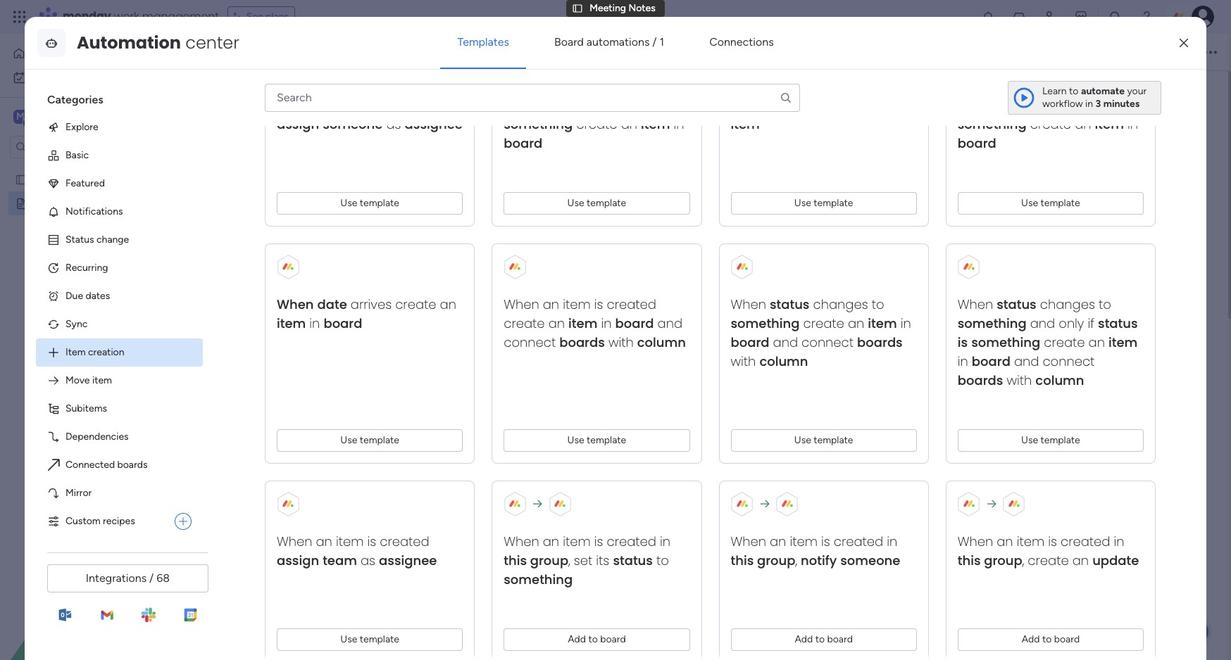 Task type: locate. For each thing, give the bounding box(es) containing it.
an inside when an item is created in this group , set its status to something
[[543, 533, 559, 551]]

2 add to board button from the left
[[731, 629, 917, 652]]

is
[[367, 96, 376, 114], [594, 296, 603, 313], [958, 334, 968, 351], [367, 533, 376, 551], [594, 533, 603, 551], [821, 533, 830, 551], [1048, 533, 1057, 551]]

is inside when an item is created create an
[[594, 296, 603, 313]]

this up the such
[[958, 552, 981, 570]]

and inside the when status changes   to something create an item in board and connect boards with column
[[773, 334, 798, 351]]

meeting up creator
[[433, 120, 537, 156]]

when inside when an item is created assign someone as assignee
[[277, 96, 312, 114]]

1 vertical spatial brainstorming
[[468, 639, 538, 652]]

share button
[[1133, 41, 1191, 63]]

agreed inside agreed to establish key performance indicators (kpis) to measure the success of the redesign, such as page views, bounce rate, and conversion metrics.
[[482, 602, 519, 616]]

explore option
[[36, 113, 203, 142]]

someone
[[323, 115, 383, 133], [841, 552, 901, 570]]

3 2 image from the top
[[467, 550, 471, 554]]

work up automation
[[114, 8, 139, 25]]

add for ,
[[795, 634, 813, 646]]

this down goals and objectives:
[[504, 552, 527, 570]]

in inside the when status changes   to something create an item in board and connect boards with column
[[901, 315, 911, 332]]

2 horizontal spatial column
[[1036, 372, 1085, 390]]

3 add from the left
[[1022, 634, 1040, 646]]

2 assign from the top
[[277, 552, 319, 570]]

automation center
[[77, 31, 239, 54]]

3 minutes
[[1096, 98, 1140, 110]]

2 image for discussed
[[467, 465, 471, 469]]

None search field
[[265, 84, 800, 112]]

website up analytics
[[763, 460, 803, 473]]

1 horizontal spatial goals
[[585, 545, 611, 558]]

notes up date]
[[523, 230, 585, 257]]

notes down featured
[[72, 197, 99, 209]]

1 , from the left
[[569, 552, 570, 570]]

an inside when date arrives   create an item in board
[[440, 296, 456, 313]]

assigning tasks and responsibilities
[[468, 397, 645, 410]]

date: [insert date]
[[434, 270, 530, 283]]

/
[[653, 35, 657, 49], [149, 572, 154, 585]]

improving
[[791, 545, 841, 558]]

website up brand
[[651, 545, 691, 558]]

option
[[0, 167, 180, 169]]

0 vertical spatial redesign
[[683, 354, 726, 368]]

update
[[1093, 552, 1139, 570]]

, inside when an item is created in this group , set its status to something
[[569, 552, 570, 570]]

when inside when status changes   to something and only if status is something create an item in board and connect boards with column
[[958, 296, 993, 313]]

assign inside when an item is created assign someone as assignee
[[277, 115, 319, 133]]

your
[[1128, 85, 1147, 97]]

1 horizontal spatial add to board
[[795, 634, 853, 646]]

is for when an item is created assign someone as assignee
[[367, 96, 376, 114]]

2 horizontal spatial as
[[482, 618, 493, 631]]

brainstorming down 'discussion'
[[468, 376, 538, 389]]

review for review of current website
[[468, 333, 504, 347]]

2 horizontal spatial add
[[1022, 634, 1040, 646]]

featured option
[[36, 170, 203, 198]]

when inside the when an item is created in this group , notify someone
[[731, 533, 766, 551]]

the up "areas"
[[536, 460, 553, 473]]

objectives
[[591, 354, 643, 368]]

0 vertical spatial assignee
[[405, 115, 463, 133]]

main workspace
[[32, 110, 116, 123]]

1 add from the left
[[568, 634, 586, 646]]

2 1 . from the top
[[452, 639, 459, 652]]

0 vertical spatial conversion
[[482, 560, 537, 573]]

1 vertical spatial 1 .
[[452, 639, 459, 652]]

in inside the when an item is created in this group , notify someone
[[887, 533, 898, 551]]

0 horizontal spatial group
[[530, 552, 569, 570]]

is for when an item is created in this group , set its status to something
[[594, 533, 603, 551]]

1 . left brainstorming session:
[[452, 639, 459, 652]]

4 2 image from the top
[[467, 586, 471, 590]]

discussed for discussed the importance of aligning the redesign with the overall business objectives.
[[482, 581, 533, 595]]

1 agreed from the top
[[482, 502, 519, 516]]

meeting
[[590, 2, 626, 14], [433, 120, 537, 156], [33, 197, 70, 209], [434, 230, 518, 257], [434, 418, 476, 431]]

changes inside the when status changes   to something create an item in board and connect boards with column
[[813, 296, 868, 313]]

when for when an item is created in this group , notify someone
[[731, 533, 766, 551]]

1 vertical spatial my
[[33, 173, 47, 185]]

custom recipes option
[[36, 508, 169, 536]]

board automations / 1
[[554, 35, 664, 49]]

public board image
[[15, 173, 28, 186], [15, 197, 28, 210]]

. for brainstorming session:
[[456, 639, 459, 652]]

1 horizontal spatial current
[[724, 460, 761, 473]]

0 horizontal spatial this
[[504, 552, 527, 570]]

0 vertical spatial redesign,
[[693, 545, 740, 558]]

due dates option
[[36, 282, 203, 311]]

1 . from the top
[[456, 439, 459, 452]]

2 add from the left
[[795, 634, 813, 646]]

when for when an item is created assign team as assignee
[[277, 533, 312, 551]]

arrives
[[351, 296, 392, 313]]

for
[[646, 354, 661, 368], [581, 376, 595, 389], [563, 481, 577, 495], [614, 545, 629, 558]]

created inside when an item is created assign someone as assignee
[[380, 96, 430, 114]]

current up feedback
[[724, 460, 761, 473]]

when for when an item is created assign someone as assignee
[[277, 96, 312, 114]]

the right assess
[[758, 502, 775, 516]]

search everything image
[[1109, 10, 1123, 24]]

0 horizontal spatial add
[[568, 634, 586, 646]]

2 vertical spatial 1
[[452, 639, 456, 652]]

2 group from the left
[[757, 552, 796, 570]]

current down attendees] on the top left
[[520, 333, 557, 347]]

0 horizontal spatial add to board
[[568, 634, 626, 646]]

assignee inside when an item is created assign team as assignee
[[379, 552, 437, 570]]

boards inside the when status changes   to something create an item in board and connect boards with column
[[857, 334, 903, 351]]

the left overall
[[762, 581, 779, 595]]

agreed to conduct a thorough content audit to assess the relevance and quality of existing content.
[[482, 502, 984, 516]]

when inside when an item is created in this group , set its status to something
[[504, 533, 539, 551]]

my work option
[[8, 66, 171, 89]]

learn to automate
[[1043, 85, 1125, 97]]

redesign, up identity.
[[693, 545, 740, 558]]

, left set
[[569, 552, 570, 570]]

3 , from the left
[[1023, 552, 1025, 570]]

assign for when an item is created assign team as assignee
[[277, 552, 319, 570]]

1 group from the left
[[530, 552, 569, 570]]

1 1 . from the top
[[452, 439, 459, 452]]

/ right dynamic values image on the top right of the page
[[653, 35, 657, 49]]

1 vertical spatial 2 image
[[467, 607, 471, 612]]

notes
[[629, 2, 656, 14], [542, 120, 615, 156], [72, 197, 99, 209], [523, 230, 585, 257]]

0 horizontal spatial work
[[48, 71, 70, 83]]

1 horizontal spatial changes   to something create an item in board
[[958, 96, 1138, 152]]

item inside when an item is created assign team as assignee
[[336, 533, 364, 551]]

1 vertical spatial current
[[724, 460, 761, 473]]

agreed up page
[[482, 602, 519, 616]]

add to board button
[[504, 629, 690, 652], [731, 629, 917, 652], [958, 629, 1144, 652]]

conversion
[[482, 560, 537, 573], [645, 618, 700, 631]]

2 this from the left
[[731, 552, 754, 570]]

2 horizontal spatial add to board button
[[958, 629, 1144, 652]]

when for when an item is created in this group , set its status to something
[[504, 533, 539, 551]]

add to board for , create an
[[1022, 634, 1080, 646]]

assigning
[[468, 397, 517, 410]]

2 . from the top
[[456, 639, 459, 652]]

create inside when status changes   to something and only if status is something create an item in board and connect boards with column
[[1044, 334, 1085, 351]]

in inside when date arrives   create an item in board
[[309, 315, 320, 332]]

when status changes   to something create an item in board and connect boards with column
[[731, 296, 911, 370]]

in
[[1086, 98, 1094, 110], [674, 115, 684, 133], [1128, 115, 1138, 133], [309, 315, 320, 332], [601, 315, 612, 332], [901, 315, 911, 332], [958, 353, 969, 370], [660, 533, 671, 551], [887, 533, 898, 551], [1114, 533, 1125, 551]]

0 horizontal spatial ,
[[569, 552, 570, 570]]

kendall parks image
[[1192, 6, 1215, 28]]

when inside when an item is created create an
[[504, 296, 539, 313]]

for down strengths at bottom left
[[563, 481, 577, 495]]

1 vertical spatial as
[[361, 552, 375, 570]]

1 horizontal spatial ,
[[796, 552, 798, 570]]

1 vertical spatial user
[[844, 545, 866, 558]]

review down the notes:
[[468, 439, 504, 452]]

as inside when an item is created assign someone as assignee
[[386, 115, 401, 133]]

conversion down indicators
[[645, 618, 700, 631]]

user right notify
[[844, 545, 866, 558]]

boards
[[560, 334, 605, 351], [857, 334, 903, 351], [958, 372, 1003, 390], [117, 459, 148, 471]]

item creation option
[[36, 339, 203, 367]]

this for when an item is created in this group , notify someone
[[731, 552, 754, 570]]

sync option
[[36, 311, 203, 339]]

creator kendall parks
[[454, 166, 550, 178]]

creator
[[454, 166, 487, 178]]

, for set
[[569, 552, 570, 570]]

2 horizontal spatial this
[[958, 552, 981, 570]]

this right identity.
[[731, 552, 754, 570]]

is inside when an item is created assign team as assignee
[[367, 533, 376, 551]]

0 vertical spatial as
[[386, 115, 401, 133]]

1 vertical spatial work
[[48, 71, 70, 83]]

brainstorming for brainstorming session:
[[468, 639, 538, 652]]

2 public board image from the top
[[15, 197, 28, 210]]

2 vertical spatial column
[[1036, 372, 1085, 390]]

1 horizontal spatial work
[[114, 8, 139, 25]]

0 horizontal spatial goals
[[540, 354, 567, 368]]

1 review from the top
[[468, 333, 504, 347]]

home option
[[8, 42, 171, 65]]

3 group from the left
[[984, 552, 1023, 570]]

2 horizontal spatial add to board
[[1022, 634, 1080, 646]]

this for when an item is created in this group , set its status to something
[[504, 552, 527, 570]]

0 vertical spatial brainstorming
[[468, 376, 538, 389]]

date]
[[501, 270, 530, 283]]

1 vertical spatial conversion
[[645, 618, 700, 631]]

for left new
[[581, 376, 595, 389]]

discussed up identified at the bottom of the page
[[482, 460, 533, 473]]

when for when date arrives   create an item in board
[[277, 296, 314, 313]]

only
[[1059, 315, 1084, 332]]

when for when status changes   to something create an item in board and connect boards with column
[[731, 296, 766, 313]]

redesign down identity.
[[691, 581, 734, 595]]

0 vertical spatial /
[[653, 35, 657, 49]]

current
[[520, 439, 559, 452]]

2 horizontal spatial connect
[[1043, 353, 1095, 370]]

1 horizontal spatial connect
[[802, 334, 854, 351]]

is inside when an item is created in this group , create an update
[[1048, 533, 1057, 551]]

0 vertical spatial .
[[456, 439, 459, 452]]

this for when an item is created in this group , create an update
[[958, 552, 981, 570]]

status change
[[65, 234, 129, 246]]

,
[[569, 552, 570, 570], [796, 552, 798, 570], [1023, 552, 1025, 570]]

user
[[699, 481, 720, 495], [844, 545, 866, 558]]

group right increasing
[[984, 552, 1023, 570]]

the
[[663, 354, 680, 368], [536, 460, 553, 473], [705, 460, 721, 473], [758, 502, 775, 516], [524, 545, 541, 558], [631, 545, 648, 558], [536, 581, 553, 595], [671, 581, 688, 595], [762, 581, 779, 595], [815, 602, 831, 616], [891, 602, 908, 616]]

, left notify
[[796, 552, 798, 570]]

my left first
[[33, 173, 47, 185]]

my inside list box
[[33, 173, 47, 185]]

created for when an item is created in this group , set its status to something
[[607, 533, 657, 551]]

2 horizontal spatial website
[[763, 460, 803, 473]]

group inside when an item is created in this group , create an update
[[984, 552, 1023, 570]]

add to board button for , set its
[[504, 629, 690, 652]]

1 2 image from the top
[[467, 465, 471, 469]]

to inside the when status changes   to something create an item in board and connect boards with column
[[872, 296, 885, 313]]

meeting up board automations / 1
[[590, 2, 626, 14]]

2 brainstorming from the top
[[468, 639, 538, 652]]

meeting down first
[[33, 197, 70, 209]]

0 horizontal spatial conversion
[[482, 560, 537, 573]]

on down review of current website
[[525, 354, 537, 368]]

created inside when an item is created in this group , set its status to something
[[607, 533, 657, 551]]

discussed up page
[[482, 581, 533, 595]]

1 vertical spatial .
[[456, 639, 459, 652]]

recurring
[[65, 262, 108, 274]]

, for notify
[[796, 552, 798, 570]]

goals up session
[[540, 354, 567, 368]]

. for review of current website:
[[456, 439, 459, 452]]

0 vertical spatial someone
[[323, 115, 383, 133]]

notes up parks
[[542, 120, 615, 156]]

website down when an item is created create an
[[560, 333, 600, 347]]

discussed
[[482, 460, 533, 473], [482, 581, 533, 595]]

1 horizontal spatial add
[[795, 634, 813, 646]]

0 horizontal spatial /
[[149, 572, 154, 585]]

2 image down meeting notes: on the bottom left
[[467, 465, 471, 469]]

2 discussed from the top
[[482, 581, 533, 595]]

and inside agreed to establish key performance indicators (kpis) to measure the success of the redesign, such as page views, bounce rate, and conversion metrics.
[[624, 618, 642, 631]]

created for when an item is created assign someone as assignee
[[380, 96, 430, 114]]

1 add to board from the left
[[568, 634, 626, 646]]

agreed down identified at the bottom of the page
[[482, 502, 519, 516]]

connect
[[504, 334, 556, 351], [802, 334, 854, 351], [1043, 353, 1095, 370]]

2 review from the top
[[468, 439, 504, 452]]

3 add to board button from the left
[[958, 629, 1144, 652]]

discussed the importance of aligning the redesign with the overall business objectives.
[[482, 581, 918, 595]]

/ left 68
[[149, 572, 154, 585]]

on up audit
[[683, 481, 696, 495]]

is inside when an item is created assign someone as assignee
[[367, 96, 376, 114]]

automations
[[587, 35, 650, 49]]

of right "[list"
[[517, 291, 527, 304]]

is inside when an item is created in this group , set its status to something
[[594, 533, 603, 551]]

brainstorming down page
[[468, 639, 538, 652]]

if
[[1088, 315, 1095, 332]]

assignee up creator
[[405, 115, 463, 133]]

the down business
[[815, 602, 831, 616]]

meeting notes down my first board
[[33, 197, 99, 209]]

the down rates,
[[536, 581, 553, 595]]

1 vertical spatial /
[[149, 572, 154, 585]]

2 agreed from the top
[[482, 602, 519, 616]]

1 public board image from the top
[[15, 173, 28, 186]]

1 add to board button from the left
[[504, 629, 690, 652]]

meeting notes up automations in the top of the page
[[590, 2, 656, 14]]

agenda:
[[434, 312, 476, 325]]

notifications
[[65, 206, 123, 218]]

0 vertical spatial work
[[114, 8, 139, 25]]

identified areas for improvement based on user feedback and analytics data.
[[482, 481, 866, 495]]

1 horizontal spatial column
[[760, 353, 808, 370]]

1 .
[[452, 439, 459, 452], [452, 639, 459, 652]]

1 horizontal spatial add to board button
[[731, 629, 917, 652]]

0 vertical spatial user
[[699, 481, 720, 495]]

2 , from the left
[[796, 552, 798, 570]]

created for when an item is created create an
[[607, 296, 657, 313]]

1 horizontal spatial redesign,
[[910, 602, 956, 616]]

0 vertical spatial review
[[468, 333, 504, 347]]

first
[[49, 173, 67, 185]]

1 2 image from the top
[[467, 486, 471, 490]]

, inside when an item is created in this group , create an update
[[1023, 552, 1025, 570]]

0 horizontal spatial redesign,
[[693, 545, 740, 558]]

including
[[742, 545, 788, 558]]

1 assign from the top
[[277, 115, 319, 133]]

created inside when an item is created assign team as assignee
[[380, 533, 430, 551]]

boards inside when status changes   to something and only if status is something create an item in board and connect boards with column
[[958, 372, 1003, 390]]

Search in workspace field
[[30, 139, 118, 155]]

when an item is created create an
[[504, 296, 657, 332]]

2 vertical spatial as
[[482, 618, 493, 631]]

my for my work
[[32, 71, 46, 83]]

created inside when an item is created create an
[[607, 296, 657, 313]]

notifications image
[[981, 10, 996, 24]]

this
[[504, 552, 527, 570], [731, 552, 754, 570], [958, 552, 981, 570]]

item
[[336, 96, 364, 114], [641, 115, 670, 133], [731, 115, 760, 133], [1095, 115, 1124, 133], [563, 296, 591, 313], [277, 315, 306, 332], [569, 315, 598, 332], [868, 315, 897, 332], [1109, 334, 1138, 351], [92, 375, 112, 387], [336, 533, 364, 551], [563, 533, 591, 551], [790, 533, 818, 551], [1017, 533, 1045, 551]]

0 horizontal spatial someone
[[323, 115, 383, 133]]

add to board for ,
[[795, 634, 853, 646]]

integrations / 68
[[86, 572, 170, 585]]

2 image
[[467, 465, 471, 469], [467, 607, 471, 612]]

2 add to board from the left
[[795, 634, 853, 646]]

1 horizontal spatial as
[[386, 115, 401, 133]]

1 discussed from the top
[[482, 460, 533, 473]]

numbered list image
[[508, 46, 521, 58]]

goals up "enhancing"
[[585, 545, 611, 558]]

assign
[[277, 115, 319, 133], [277, 552, 319, 570]]

0 vertical spatial 2 image
[[467, 465, 471, 469]]

0 horizontal spatial as
[[361, 552, 375, 570]]

main
[[32, 110, 57, 123]]

the up brand
[[631, 545, 648, 558]]

thorough
[[589, 502, 635, 516]]

1 vertical spatial column
[[760, 353, 808, 370]]

list box
[[0, 165, 180, 405]]

1 horizontal spatial on
[[683, 481, 696, 495]]

connected boards
[[65, 459, 148, 471]]

review
[[468, 333, 504, 347], [468, 439, 504, 452]]

when for when an item is created in this group , create an update
[[958, 533, 993, 551]]

my down home
[[32, 71, 46, 83]]

minutes
[[1104, 98, 1140, 110]]

Meeting Notes field
[[429, 120, 619, 157]]

an inside when status changes   to something and only if status is something create an item in board and connect boards with column
[[1089, 334, 1105, 351]]

group down objectives:
[[530, 552, 569, 570]]

learn
[[1043, 85, 1067, 97]]

meeting notes up parks
[[433, 120, 615, 156]]

0 horizontal spatial on
[[525, 354, 537, 368]]

2 image
[[467, 486, 471, 490], [467, 507, 471, 511], [467, 550, 471, 554], [467, 586, 471, 590]]

when
[[277, 96, 312, 114], [504, 96, 543, 114], [277, 296, 314, 313], [504, 296, 539, 313], [731, 296, 766, 313], [958, 296, 993, 313], [277, 533, 312, 551], [504, 533, 539, 551], [731, 533, 766, 551], [958, 533, 993, 551]]

1 vertical spatial redesign,
[[910, 602, 956, 616]]

when inside when date arrives   create an item in board
[[277, 296, 314, 313]]

connected boards option
[[36, 452, 203, 480]]

2 image up brainstorming session:
[[467, 607, 471, 612]]

bulleted list image
[[484, 46, 497, 58]]

explore
[[65, 121, 98, 133]]

0 horizontal spatial website
[[560, 333, 600, 347]]

notifications option
[[36, 198, 203, 226]]

0 horizontal spatial add to board button
[[504, 629, 690, 652]]

the up indicators
[[671, 581, 688, 595]]

this inside the when an item is created in this group , notify someone
[[731, 552, 754, 570]]

search image
[[780, 91, 792, 104]]

categories
[[47, 93, 103, 106]]

2 horizontal spatial ,
[[1023, 552, 1025, 570]]

move
[[65, 375, 90, 387]]

assign inside when an item is created assign team as assignee
[[277, 552, 319, 570]]

1 vertical spatial assignee
[[379, 552, 437, 570]]

move item option
[[36, 367, 203, 395]]

0 vertical spatial current
[[520, 333, 557, 347]]

relevance
[[778, 502, 826, 516]]

my
[[32, 71, 46, 83], [33, 173, 47, 185]]

1 vertical spatial public board image
[[15, 197, 28, 210]]

when for when status changes   to something and only if status is something create an item in board and connect boards with column
[[958, 296, 993, 313]]

3 add to board from the left
[[1022, 634, 1080, 646]]

this inside when an item is created in this group , create an update
[[958, 552, 981, 570]]

3 this from the left
[[958, 552, 981, 570]]

group up overall
[[757, 552, 796, 570]]

1 horizontal spatial group
[[757, 552, 796, 570]]

this inside when an item is created in this group , set its status to something
[[504, 552, 527, 570]]

redesign, left the such
[[910, 602, 956, 616]]

conversion down defined
[[482, 560, 537, 573]]

1 vertical spatial goals
[[585, 545, 611, 558]]

1 vertical spatial someone
[[841, 552, 901, 570]]

dates
[[86, 290, 110, 302]]

to
[[1070, 85, 1079, 97], [645, 96, 658, 114], [1099, 96, 1112, 114], [872, 296, 885, 313], [1099, 296, 1112, 313], [522, 502, 532, 516], [709, 502, 720, 516], [657, 552, 669, 570], [522, 602, 532, 616], [755, 602, 766, 616], [589, 634, 598, 646], [816, 634, 825, 646], [1043, 634, 1052, 646]]

featured
[[65, 177, 105, 189]]

something
[[504, 115, 573, 133], [958, 115, 1027, 133], [731, 315, 800, 332], [958, 315, 1027, 332], [972, 334, 1041, 351], [504, 571, 573, 589]]

1 vertical spatial redesign
[[691, 581, 734, 595]]

improvement
[[580, 481, 647, 495]]

work up categories
[[48, 71, 70, 83]]

0 vertical spatial goals
[[540, 354, 567, 368]]

1 . for brainstorming session:
[[452, 639, 459, 652]]

1 vertical spatial agreed
[[482, 602, 519, 616]]

0 vertical spatial 1
[[660, 35, 664, 49]]

review up 'discussion'
[[468, 333, 504, 347]]

as inside when an item is created assign team as assignee
[[361, 552, 375, 570]]

0 vertical spatial 1 .
[[452, 439, 459, 452]]

0 vertical spatial discussed
[[482, 460, 533, 473]]

work
[[114, 8, 139, 25], [48, 71, 70, 83]]

plans
[[266, 11, 289, 23]]

creation
[[88, 347, 124, 359]]

2 2 image from the top
[[467, 607, 471, 612]]

connections
[[710, 35, 774, 49]]

, right increasing
[[1023, 552, 1025, 570]]

assignee inside when an item is created assign someone as assignee
[[405, 115, 463, 133]]

0 horizontal spatial connect
[[504, 334, 556, 351]]

1 . down meeting notes: on the bottom left
[[452, 439, 459, 452]]

assignee right team
[[379, 552, 437, 570]]

1 horizontal spatial user
[[844, 545, 866, 558]]

of up identified areas for improvement based on user feedback and analytics data.
[[691, 460, 702, 473]]

strengths
[[555, 460, 604, 473]]

as for someone
[[386, 115, 401, 133]]

0 vertical spatial my
[[32, 71, 46, 83]]

due
[[65, 290, 83, 302]]

redesign up concepts
[[683, 354, 726, 368]]

use template button
[[277, 192, 463, 215], [504, 192, 690, 215], [731, 192, 917, 215], [958, 192, 1144, 215], [277, 430, 463, 452], [504, 430, 690, 452], [731, 430, 917, 452], [958, 430, 1144, 452], [277, 629, 463, 652]]

0 vertical spatial on
[[525, 354, 537, 368]]

1 vertical spatial 1
[[452, 439, 456, 452]]

agreed for agreed to conduct a thorough content audit to assess the relevance and quality of existing content.
[[482, 502, 519, 516]]

1 horizontal spatial website
[[651, 545, 691, 558]]

/ inside integrations / 68 button
[[149, 572, 154, 585]]

notes inside 'field'
[[542, 120, 615, 156]]

1 this from the left
[[504, 552, 527, 570]]

its
[[596, 552, 610, 570]]

1 horizontal spatial this
[[731, 552, 754, 570]]

subitems option
[[36, 395, 203, 423]]

, inside the when an item is created in this group , notify someone
[[796, 552, 798, 570]]

list box containing my first board
[[0, 165, 180, 405]]

1 vertical spatial review
[[468, 439, 504, 452]]

page
[[496, 618, 521, 631]]

the down goals and objectives:
[[524, 545, 541, 558]]

. down meeting notes: on the bottom left
[[456, 439, 459, 452]]

group for notify
[[757, 552, 796, 570]]

2 2 image from the top
[[467, 507, 471, 511]]

my work link
[[8, 66, 171, 89]]

of down 'objectives.'
[[877, 602, 888, 616]]

an inside the when an item is created in this group , notify someone
[[770, 533, 786, 551]]

group inside when an item is created in this group , set its status to something
[[530, 552, 569, 570]]

1 horizontal spatial /
[[653, 35, 657, 49]]

0 horizontal spatial column
[[637, 334, 686, 351]]

user up audit
[[699, 481, 720, 495]]

Search for a column type search field
[[265, 84, 800, 112]]

0 vertical spatial assign
[[277, 115, 319, 133]]

public board image for meeting notes
[[15, 197, 28, 210]]

. left brainstorming session:
[[456, 639, 459, 652]]

2 vertical spatial website
[[651, 545, 691, 558]]

2 horizontal spatial group
[[984, 552, 1023, 570]]

1 horizontal spatial conversion
[[645, 618, 700, 631]]

0 vertical spatial agreed
[[482, 502, 519, 516]]

of inside agreed to establish key performance indicators (kpis) to measure the success of the redesign, such as page views, bounce rate, and conversion metrics.
[[877, 602, 888, 616]]

1 brainstorming from the top
[[468, 376, 538, 389]]

for up "enhancing"
[[614, 545, 629, 558]]

management
[[142, 8, 219, 25]]

when for when
[[504, 96, 543, 114]]

1 horizontal spatial someone
[[841, 552, 901, 570]]

change
[[97, 234, 129, 246]]



Task type: vqa. For each thing, say whether or not it's contained in the screenshot.
the rightmost Add to board
yes



Task type: describe. For each thing, give the bounding box(es) containing it.
dependencies
[[65, 431, 129, 443]]

enhancing
[[592, 560, 644, 573]]

website:
[[562, 439, 606, 452]]

something inside when an item is created in this group , set its status to something
[[504, 571, 573, 589]]

2 image for defined
[[467, 550, 471, 554]]

in inside when an item is created in this group , set its status to something
[[660, 533, 671, 551]]

meeting inside list box
[[33, 197, 70, 209]]

1 for review of current website:
[[452, 439, 456, 452]]

goals inside defined the primary goals for the website redesign, including improving user experience, increasing conversion rates, and enhancing brand identity.
[[585, 545, 611, 558]]

my first board
[[33, 173, 95, 185]]

an inside the when status changes   to something create an item in board and connect boards with column
[[848, 315, 865, 332]]

, for create
[[1023, 552, 1025, 570]]

discussed for discussed the strengths and weaknesses of the current website design.
[[482, 460, 533, 473]]

assignee for when an item is created assign team as assignee
[[379, 552, 437, 570]]

mirror
[[65, 487, 92, 499]]

overall
[[781, 581, 814, 595]]

tasks
[[520, 397, 546, 410]]

add to board button for ,
[[731, 629, 917, 652]]

is for when an item is created assign team as assignee
[[367, 533, 376, 551]]

2 changes   to something create an item in board from the left
[[958, 96, 1138, 152]]

add for , create an
[[1022, 634, 1040, 646]]

set
[[574, 552, 593, 570]]

recipes
[[103, 516, 135, 528]]

in inside your workflow in
[[1086, 98, 1094, 110]]

dependencies option
[[36, 423, 203, 452]]

audit
[[681, 502, 706, 516]]

agreed for agreed to establish key performance indicators (kpis) to measure the success of the redesign, such as page views, bounce rate, and conversion metrics.
[[482, 602, 519, 616]]

item inside when an item is created create an
[[563, 296, 591, 313]]

establish
[[535, 602, 580, 616]]

item inside when an item is created in this group , create an update
[[1017, 533, 1045, 551]]

brainstorming for brainstorming session for new design concepts
[[468, 376, 538, 389]]

workspace
[[60, 110, 116, 123]]

/ inside board automations / 1 button
[[653, 35, 657, 49]]

review for review of current website:
[[468, 439, 504, 452]]

group for create
[[984, 552, 1023, 570]]

1 . for review of current website:
[[452, 439, 459, 452]]

connect inside the when status changes   to something create an item in board and connect boards with column
[[802, 334, 854, 351]]

integrations
[[86, 572, 147, 585]]

created for when an item is created in this group , notify someone
[[834, 533, 884, 551]]

analytics
[[794, 481, 839, 495]]

date:
[[434, 270, 462, 283]]

someone inside when an item is created assign someone as assignee
[[323, 115, 383, 133]]

redesign, inside agreed to establish key performance indicators (kpis) to measure the success of the redesign, such as page views, bounce rate, and conversion metrics.
[[910, 602, 956, 616]]

when an item is created in this group , notify someone
[[731, 533, 901, 570]]

is inside when status changes   to something and only if status is something create an item in board and connect boards with column
[[958, 334, 968, 351]]

assess
[[722, 502, 755, 516]]

and inside and connect
[[658, 315, 683, 332]]

metrics.
[[703, 618, 743, 631]]

notes up automations in the top of the page
[[629, 2, 656, 14]]

status
[[65, 234, 94, 246]]

item creation
[[65, 347, 124, 359]]

item inside when an item is created in this group , set its status to something
[[563, 533, 591, 551]]

select product image
[[13, 10, 27, 24]]

my for my first board
[[33, 173, 47, 185]]

brainstorming session for new design concepts
[[468, 376, 706, 389]]

v2 ellipsis image
[[1205, 43, 1217, 61]]

review of current website
[[468, 333, 600, 347]]

weaknesses
[[628, 460, 688, 473]]

attendees]
[[530, 291, 587, 304]]

goals and objectives:
[[468, 523, 578, 537]]

workspace selection element
[[13, 108, 118, 127]]

item inside an item
[[731, 115, 760, 133]]

workflow
[[1043, 98, 1083, 110]]

an inside when an item is created assign someone as assignee
[[316, 96, 332, 114]]

brainstorming session:
[[468, 639, 583, 652]]

objectives.
[[864, 581, 918, 595]]

add to board for , set its
[[568, 634, 626, 646]]

identity.
[[679, 560, 720, 573]]

kendall
[[490, 166, 523, 178]]

business
[[817, 581, 861, 595]]

an inside an item
[[890, 96, 907, 114]]

basic option
[[36, 142, 203, 170]]

when an item is created in this group , create an update
[[958, 533, 1139, 570]]

meeting notes up date]
[[434, 230, 585, 257]]

update feed image
[[1012, 10, 1027, 24]]

column inside when status changes   to something and only if status is something create an item in board and connect boards with column
[[1036, 372, 1085, 390]]

mirror option
[[36, 480, 203, 508]]

assignee for when an item is created assign someone as assignee
[[405, 115, 463, 133]]

measure
[[769, 602, 812, 616]]

monday marketplace image
[[1074, 10, 1089, 24]]

conversion inside defined the primary goals for the website redesign, including improving user experience, increasing conversion rates, and enhancing brand identity.
[[482, 560, 537, 573]]

2 image for agreed
[[467, 607, 471, 612]]

mar
[[625, 166, 642, 178]]

1 vertical spatial website
[[763, 460, 803, 473]]

board
[[554, 35, 584, 49]]

status change option
[[36, 226, 203, 254]]

categories list box
[[36, 81, 214, 536]]

when an item is created in this group , set its status to something
[[504, 533, 671, 589]]

meeting left the notes:
[[434, 418, 476, 431]]

(kpis)
[[723, 602, 753, 616]]

redesign, inside defined the primary goals for the website redesign, including improving user experience, increasing conversion rates, and enhancing brand identity.
[[693, 545, 740, 558]]

0 vertical spatial website
[[560, 333, 600, 347]]

rate,
[[598, 618, 621, 631]]

agreed to establish key performance indicators (kpis) to measure the success of the redesign, such as page views, bounce rate, and conversion metrics.
[[482, 602, 986, 631]]

notes inside list box
[[72, 197, 99, 209]]

the up concepts
[[663, 354, 680, 368]]

meeting notes inside 'field'
[[433, 120, 615, 156]]

categories heading
[[36, 81, 203, 113]]

create inside when date arrives   create an item in board
[[395, 296, 436, 313]]

review of current website:
[[468, 439, 606, 452]]

1 vertical spatial on
[[683, 481, 696, 495]]

0 horizontal spatial user
[[699, 481, 720, 495]]

2024,
[[662, 166, 688, 178]]

user inside defined the primary goals for the website redesign, including improving user experience, increasing conversion rates, and enhancing brand identity.
[[844, 545, 866, 558]]

of down "enhancing"
[[616, 581, 627, 595]]

lottie animation element
[[0, 519, 180, 661]]

primary
[[544, 545, 582, 558]]

meeting up [insert
[[434, 230, 518, 257]]

existing
[[900, 502, 940, 516]]

something inside the when status changes   to something create an item in board and connect boards with column
[[731, 315, 800, 332]]

of down the notes:
[[507, 439, 518, 452]]

for inside defined the primary goals for the website redesign, including improving user experience, increasing conversion rates, and enhancing brand identity.
[[614, 545, 629, 558]]

item in board
[[569, 315, 654, 332]]

session
[[541, 376, 578, 389]]

create inside when an item is created create an
[[504, 315, 545, 332]]

is for when an item is created create an
[[594, 296, 603, 313]]

views,
[[524, 618, 555, 631]]

created for when an item is created in this group , create an update
[[1061, 533, 1111, 551]]

with inside the when status changes   to something create an item in board and connect boards with column
[[731, 353, 756, 370]]

performance
[[603, 602, 668, 616]]

work for monday
[[114, 8, 139, 25]]

someone inside the when an item is created in this group , notify someone
[[841, 552, 901, 570]]

status inside when an item is created in this group , set its status to something
[[613, 552, 653, 570]]

when status changes   to something and only if status is something create an item in board and connect boards with column
[[958, 296, 1138, 390]]

goals
[[468, 523, 496, 537]]

monday work management
[[63, 8, 219, 25]]

invite members image
[[1043, 10, 1058, 24]]

attendees:
[[434, 291, 490, 304]]

custom
[[65, 516, 101, 528]]

automate
[[1081, 85, 1125, 97]]

the up identified areas for improvement based on user feedback and analytics data.
[[705, 460, 721, 473]]

dynamic values image
[[631, 45, 645, 59]]

workspace image
[[13, 109, 27, 125]]

of up 'discussion'
[[507, 333, 518, 347]]

for up design
[[646, 354, 661, 368]]

is for when an item is created in this group , create an update
[[1048, 533, 1057, 551]]

website inside defined the primary goals for the website redesign, including improving user experience, increasing conversion rates, and enhancing brand identity.
[[651, 545, 691, 558]]

help image
[[1140, 10, 1154, 24]]

conversion inside agreed to establish key performance indicators (kpis) to measure the success of the redesign, such as page views, bounce rate, and conversion metrics.
[[645, 618, 700, 631]]

session:
[[541, 639, 583, 652]]

item inside option
[[92, 375, 112, 387]]

feedback
[[723, 481, 770, 495]]

rates,
[[540, 560, 568, 573]]

aligning
[[629, 581, 669, 595]]

of right quality
[[887, 502, 898, 516]]

add for , set its
[[568, 634, 586, 646]]

to inside when an item is created in this group , set its status to something
[[657, 552, 669, 570]]

create inside the when status changes   to something create an item in board and connect boards with column
[[803, 315, 845, 332]]

and inside defined the primary goals for the website redesign, including improving user experience, increasing conversion rates, and enhancing brand identity.
[[570, 560, 589, 573]]

2 image for identified
[[467, 486, 471, 490]]

recurring option
[[36, 254, 203, 282]]

with inside when status changes   to something and only if status is something create an item in board and connect boards with column
[[1007, 372, 1032, 390]]

conduct
[[535, 502, 577, 516]]

meeting inside 'field'
[[433, 120, 537, 156]]

item inside the when status changes   to something create an item in board and connect boards with column
[[868, 315, 897, 332]]

0 horizontal spatial current
[[520, 333, 557, 347]]

connect inside and connect
[[504, 334, 556, 351]]

integrations / 68 button
[[47, 565, 209, 593]]

1 for brainstorming session:
[[452, 639, 456, 652]]

indicators
[[670, 602, 720, 616]]

mention image
[[608, 45, 622, 59]]

templates button
[[441, 25, 526, 59]]

lottie animation image
[[0, 519, 180, 661]]

create inside when an item is created in this group , create an update
[[1028, 552, 1069, 570]]

item inside when date arrives   create an item in board
[[277, 315, 306, 332]]

see
[[246, 11, 263, 23]]

home link
[[8, 42, 171, 65]]

connect inside when status changes   to something and only if status is something create an item in board and connect boards with column
[[1043, 353, 1095, 370]]

public board image for my first board
[[15, 173, 28, 186]]

concepts
[[658, 376, 706, 389]]

connections button
[[693, 25, 791, 59]]

item inside when an item is created assign someone as assignee
[[336, 96, 364, 114]]

0 vertical spatial column
[[637, 334, 686, 351]]

when for when an item is created create an
[[504, 296, 539, 313]]

when date arrives   create an item in board
[[277, 296, 456, 332]]

column inside the when status changes   to something create an item in board and connect boards with column
[[760, 353, 808, 370]]

defined
[[482, 545, 522, 558]]

board inside when status changes   to something and only if status is something create an item in board and connect boards with column
[[972, 353, 1011, 370]]

your workflow in
[[1043, 85, 1147, 110]]

status inside the when status changes   to something create an item in board and connect boards with column
[[770, 296, 810, 313]]

an inside when an item is created assign team as assignee
[[316, 533, 332, 551]]

1 inside button
[[660, 35, 664, 49]]

as for team
[[361, 552, 375, 570]]

item inside when status changes   to something and only if status is something create an item in board and connect boards with column
[[1109, 334, 1138, 351]]

board inside when date arrives   create an item in board
[[324, 315, 362, 332]]

in inside when status changes   to something and only if status is something create an item in board and connect boards with column
[[958, 353, 969, 370]]

2 image for agreed
[[467, 507, 471, 511]]

in inside when an item is created in this group , create an update
[[1114, 533, 1125, 551]]

2 image for discussed
[[467, 586, 471, 590]]

style button
[[560, 40, 595, 64]]

as inside agreed to establish key performance indicators (kpis) to measure the success of the redesign, such as page views, bounce rate, and conversion metrics.
[[482, 618, 493, 631]]

center
[[186, 31, 239, 54]]

item inside the when an item is created in this group , notify someone
[[790, 533, 818, 551]]

discussed the strengths and weaknesses of the current website design.
[[482, 460, 842, 473]]

to inside when status changes   to something and only if status is something create an item in board and connect boards with column
[[1099, 296, 1112, 313]]

share
[[1159, 45, 1184, 57]]

team
[[323, 552, 357, 570]]

group for set
[[530, 552, 569, 570]]

work for my
[[48, 71, 70, 83]]

changes inside when status changes   to something and only if status is something create an item in board and connect boards with column
[[1040, 296, 1095, 313]]

notify
[[801, 552, 837, 570]]

add to board button for , create an
[[958, 629, 1144, 652]]

defined the primary goals for the website redesign, including improving user experience, increasing conversion rates, and enhancing brand identity.
[[482, 545, 983, 573]]

1 changes   to something create an item in board from the left
[[504, 96, 684, 152]]

new
[[598, 376, 619, 389]]

created for when an item is created assign team as assignee
[[380, 533, 430, 551]]

is for when an item is created in this group , notify someone
[[821, 533, 830, 551]]

my work
[[32, 71, 70, 83]]

board inside the when status changes   to something create an item in board and connect boards with column
[[731, 334, 770, 351]]

boards inside connected boards option
[[117, 459, 148, 471]]

assign for when an item is created assign someone as assignee
[[277, 115, 319, 133]]

automation
[[77, 31, 181, 54]]

success
[[834, 602, 875, 616]]

the down 'objectives.'
[[891, 602, 908, 616]]



